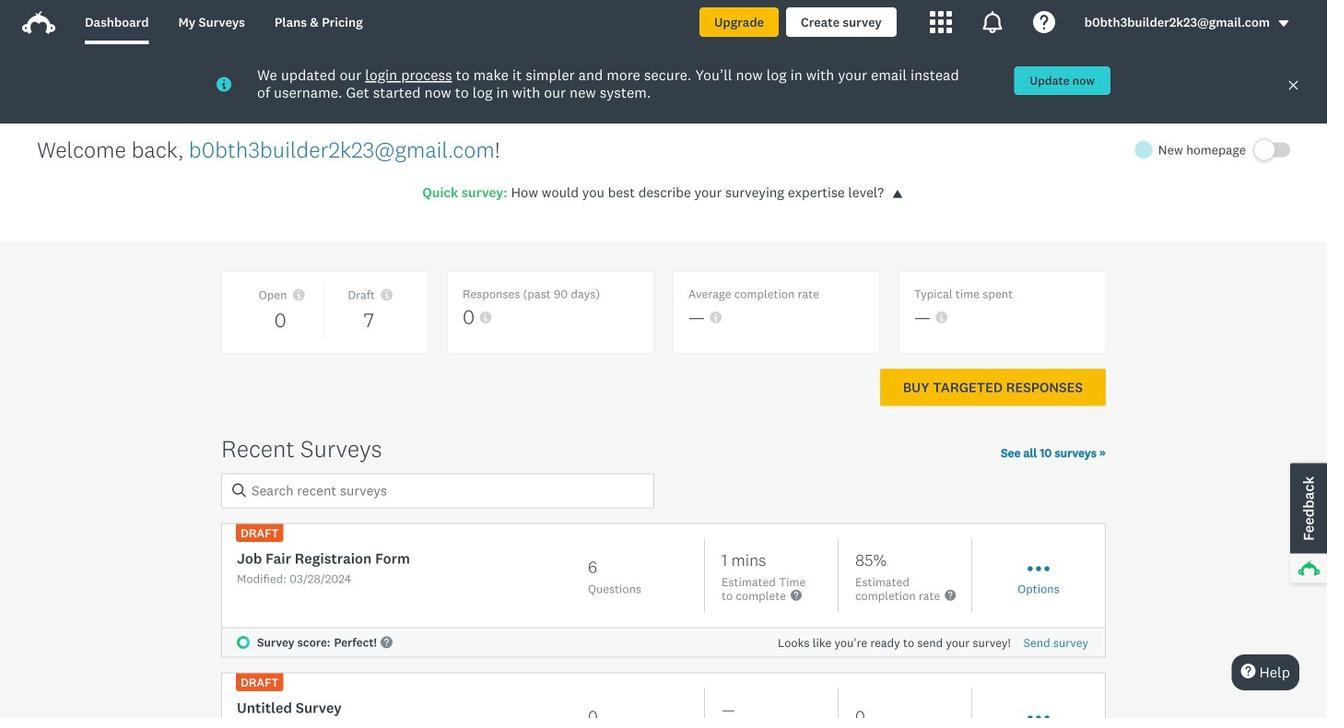 Task type: locate. For each thing, give the bounding box(es) containing it.
None field
[[221, 473, 655, 508]]

0 horizontal spatial products icon image
[[930, 11, 952, 33]]

x image
[[1288, 79, 1300, 91]]

Search recent surveys text field
[[221, 473, 655, 508]]

products icon image
[[930, 11, 952, 33], [982, 11, 1004, 33]]

help icon image
[[1034, 11, 1056, 33]]

2 products icon image from the left
[[982, 11, 1004, 33]]

1 horizontal spatial products icon image
[[982, 11, 1004, 33]]



Task type: describe. For each thing, give the bounding box(es) containing it.
1 products icon image from the left
[[930, 11, 952, 33]]

dropdown arrow image
[[1278, 17, 1291, 30]]

surveymonkey logo image
[[22, 11, 55, 34]]



